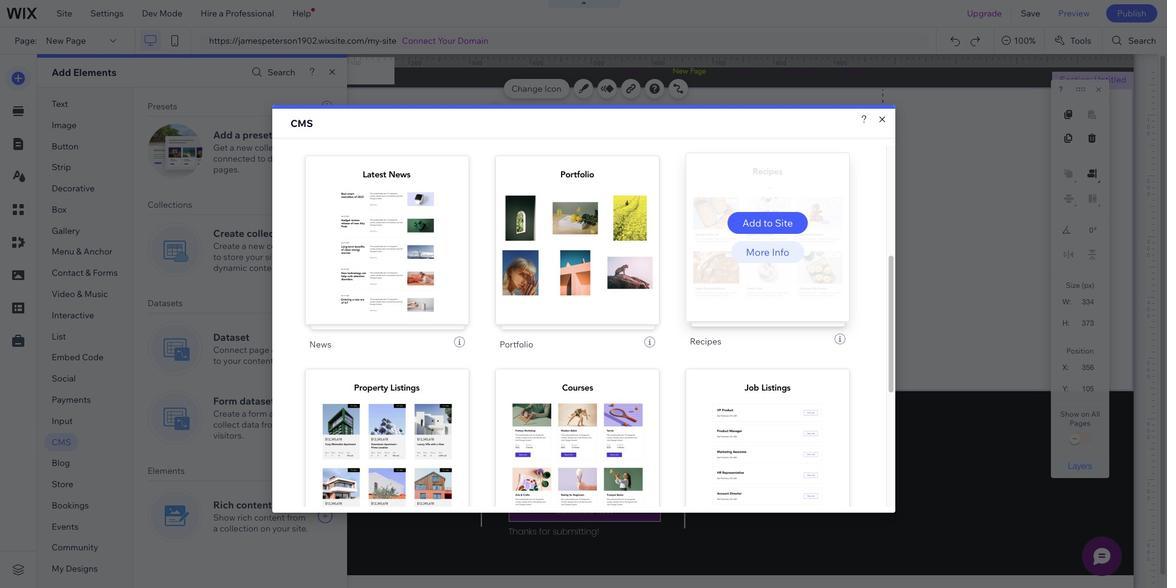 Task type: locate. For each thing, give the bounding box(es) containing it.
section:
[[1060, 74, 1093, 85]]

on right rich
[[260, 524, 271, 535]]

1 horizontal spatial on
[[1082, 410, 1090, 419]]

1 vertical spatial &
[[86, 268, 91, 279]]

your left site.
[[272, 524, 290, 535]]

0 vertical spatial to
[[258, 153, 266, 164]]

to down preset
[[258, 153, 266, 164]]

social
[[52, 374, 76, 384]]

size (px)
[[1066, 281, 1095, 290]]

?
[[1059, 85, 1063, 94]]

your right form
[[282, 420, 300, 431]]

show
[[1061, 410, 1080, 419], [213, 513, 236, 524]]

collection right store
[[267, 241, 305, 252]]

forms
[[93, 268, 118, 279]]

embed
[[52, 352, 80, 363]]

0 vertical spatial elements
[[73, 66, 117, 78]]

search button down https://jamespeterson1902.wixsite.com/my-
[[249, 64, 295, 81]]

help
[[292, 8, 311, 19]]

section: untitled
[[1060, 74, 1127, 85]]

video
[[52, 289, 75, 300]]

collection
[[255, 142, 293, 153], [247, 227, 293, 240], [267, 241, 305, 252], [220, 524, 259, 535]]

from
[[261, 420, 280, 431], [287, 513, 306, 524]]

show down rich
[[213, 513, 236, 524]]

to down dataset
[[213, 356, 222, 367]]

search down https://jamespeterson1902.wixsite.com/my-
[[268, 67, 295, 78]]

0 horizontal spatial from
[[261, 420, 280, 431]]

publish
[[1118, 8, 1147, 19]]

new inside create collection create a new collection to store your site's dynamic content.
[[248, 241, 265, 252]]

button
[[523, 108, 546, 117], [52, 141, 79, 152]]

0 vertical spatial search button
[[1103, 27, 1168, 54]]

1 horizontal spatial dynamic
[[268, 153, 302, 164]]

1 horizontal spatial add
[[213, 129, 233, 141]]

on left all
[[1082, 410, 1090, 419]]

1 vertical spatial connect
[[213, 345, 247, 356]]

image
[[52, 120, 77, 131]]

layers button
[[1061, 460, 1100, 473]]

content. right store
[[249, 263, 282, 274]]

& left forms
[[86, 268, 91, 279]]

show inside show on all pages
[[1061, 410, 1080, 419]]

show down y:
[[1061, 410, 1080, 419]]

1 horizontal spatial search button
[[1103, 27, 1168, 54]]

dataset
[[213, 331, 250, 344]]

your inside dataset connect page elements to your content.
[[223, 356, 241, 367]]

0 vertical spatial add
[[52, 66, 71, 78]]

a left site's
[[242, 241, 247, 252]]

dynamic inside add a preset get a new collection connected to dynamic pages.
[[268, 153, 302, 164]]

1 vertical spatial dynamic
[[213, 263, 247, 274]]

search down 'publish' button
[[1129, 35, 1157, 46]]

to inside create collection create a new collection to store your site's dynamic content.
[[213, 252, 222, 263]]

decorative
[[52, 183, 95, 194]]

0 vertical spatial &
[[76, 247, 82, 258]]

your inside create collection create a new collection to store your site's dynamic content.
[[246, 252, 263, 263]]

create for create
[[213, 241, 240, 252]]

your down dataset
[[223, 356, 241, 367]]

site's
[[265, 252, 285, 263]]

1 vertical spatial icon
[[507, 108, 521, 117]]

page
[[66, 35, 86, 46]]

button down 'image' on the left of the page
[[52, 141, 79, 152]]

1 vertical spatial new
[[248, 241, 265, 252]]

0 vertical spatial dynamic
[[268, 153, 302, 164]]

0 vertical spatial show
[[1061, 410, 1080, 419]]

connect inside dataset connect page elements to your content.
[[213, 345, 247, 356]]

1 vertical spatial to
[[213, 252, 222, 263]]

collect
[[213, 420, 240, 431]]

add up get on the left top of page
[[213, 129, 233, 141]]

domain
[[458, 35, 489, 46]]

new left site's
[[248, 241, 265, 252]]

pages.
[[213, 164, 240, 175]]

1 horizontal spatial icon
[[545, 83, 562, 94]]

1 horizontal spatial show
[[1061, 410, 1080, 419]]

position
[[1067, 347, 1094, 356]]

0 horizontal spatial connect
[[213, 345, 247, 356]]

0 vertical spatial connect
[[402, 35, 436, 46]]

2 vertical spatial to
[[213, 356, 222, 367]]

save button
[[1012, 0, 1050, 27]]

content up rich
[[236, 499, 272, 511]]

create collection create a new collection to store your site's dynamic content.
[[213, 227, 305, 274]]

icon right change
[[545, 83, 562, 94]]

add up text
[[52, 66, 71, 78]]

tools button
[[1045, 27, 1103, 54]]

new
[[236, 142, 253, 153], [248, 241, 265, 252]]

size
[[1066, 281, 1081, 290]]

my
[[52, 564, 64, 575]]

from right rich
[[287, 513, 306, 524]]

your left site's
[[246, 252, 263, 263]]

all
[[1092, 410, 1101, 419]]

your
[[246, 252, 263, 263], [223, 356, 241, 367], [282, 420, 300, 431], [272, 524, 290, 535]]

icon down change
[[507, 108, 521, 117]]

add inside add a preset get a new collection connected to dynamic pages.
[[213, 129, 233, 141]]

to
[[258, 153, 266, 164], [213, 252, 222, 263], [213, 356, 222, 367]]

from inside 'form dataset create a form and collect data from your visitors.'
[[261, 420, 280, 431]]

connect
[[402, 35, 436, 46], [213, 345, 247, 356]]

connect left your
[[402, 35, 436, 46]]

a left form
[[242, 409, 247, 420]]

1 vertical spatial from
[[287, 513, 306, 524]]

& for contact
[[86, 268, 91, 279]]

0 horizontal spatial add
[[52, 66, 71, 78]]

search button down publish
[[1103, 27, 1168, 54]]

search
[[1129, 35, 1157, 46], [268, 67, 295, 78]]

button down change icon
[[523, 108, 546, 117]]

content. down dataset
[[243, 356, 276, 367]]

dynamic down preset
[[268, 153, 302, 164]]

a right hire
[[219, 8, 224, 19]]

0 horizontal spatial dynamic
[[213, 263, 247, 274]]

1 vertical spatial add
[[213, 129, 233, 141]]

a right get on the left top of page
[[230, 142, 235, 153]]

a inside create collection create a new collection to store your site's dynamic content.
[[242, 241, 247, 252]]

0 vertical spatial button
[[523, 108, 546, 117]]

None text field
[[1078, 223, 1094, 238], [1076, 294, 1100, 310], [1076, 315, 1100, 331], [1076, 359, 1100, 376], [1075, 381, 1100, 397], [1078, 223, 1094, 238], [1076, 294, 1100, 310], [1076, 315, 1100, 331], [1076, 359, 1100, 376], [1075, 381, 1100, 397]]

a down rich
[[213, 524, 218, 535]]

1 vertical spatial button
[[52, 141, 79, 152]]

0 vertical spatial new
[[236, 142, 253, 153]]

from right the data
[[261, 420, 280, 431]]

a
[[219, 8, 224, 19], [235, 129, 240, 141], [230, 142, 235, 153], [242, 241, 247, 252], [242, 409, 247, 420], [213, 524, 218, 535]]

dynamic left site's
[[213, 263, 247, 274]]

to left store
[[213, 252, 222, 263]]

on
[[1082, 410, 1090, 419], [260, 524, 271, 535]]

3 create from the top
[[213, 409, 240, 420]]

1 horizontal spatial from
[[287, 513, 306, 524]]

2 vertical spatial &
[[77, 289, 83, 300]]

elements
[[73, 66, 117, 78], [148, 466, 185, 477]]

hire
[[201, 8, 217, 19]]

0 horizontal spatial elements
[[73, 66, 117, 78]]

upgrade
[[968, 8, 1003, 19]]

from inside rich content show rich content from a collection on your site.
[[287, 513, 306, 524]]

0 horizontal spatial search
[[268, 67, 295, 78]]

on inside show on all pages
[[1082, 410, 1090, 419]]

bookings
[[52, 500, 89, 511]]

tools
[[1071, 35, 1092, 46]]

music
[[84, 289, 108, 300]]

add elements
[[52, 66, 117, 78]]

create
[[213, 227, 245, 240], [213, 241, 240, 252], [213, 409, 240, 420]]

0 vertical spatial on
[[1082, 410, 1090, 419]]

1 vertical spatial search button
[[249, 64, 295, 81]]

0 horizontal spatial on
[[260, 524, 271, 535]]

form
[[213, 395, 237, 407]]

1 vertical spatial elements
[[148, 466, 185, 477]]

site.
[[292, 524, 308, 535]]

1 horizontal spatial search
[[1129, 35, 1157, 46]]

0 vertical spatial content.
[[249, 263, 282, 274]]

1 vertical spatial on
[[260, 524, 271, 535]]

1 vertical spatial content.
[[243, 356, 276, 367]]

& right menu
[[76, 247, 82, 258]]

0 horizontal spatial search button
[[249, 64, 295, 81]]

interactive
[[52, 310, 94, 321]]

new
[[46, 35, 64, 46]]

switch
[[1069, 431, 1093, 448]]

menu
[[52, 247, 74, 258]]

0 vertical spatial create
[[213, 227, 245, 240]]

(px)
[[1082, 281, 1095, 290]]

settings
[[91, 8, 124, 19]]

input
[[52, 416, 73, 427]]

collection down rich
[[220, 524, 259, 535]]

1 create from the top
[[213, 227, 245, 240]]

create up store
[[213, 227, 245, 240]]

content. inside dataset connect page elements to your content.
[[243, 356, 276, 367]]

data
[[242, 420, 259, 431]]

blog
[[52, 458, 70, 469]]

0 horizontal spatial button
[[52, 141, 79, 152]]

1 vertical spatial create
[[213, 241, 240, 252]]

collection down preset
[[255, 142, 293, 153]]

form
[[248, 409, 267, 420]]

0 vertical spatial from
[[261, 420, 280, 431]]

1 vertical spatial show
[[213, 513, 236, 524]]

new down preset
[[236, 142, 253, 153]]

2 vertical spatial create
[[213, 409, 240, 420]]

datasets
[[148, 298, 183, 309]]

create inside 'form dataset create a form and collect data from your visitors.'
[[213, 409, 240, 420]]

publish button
[[1107, 4, 1158, 23]]

0 horizontal spatial show
[[213, 513, 236, 524]]

connect down dataset
[[213, 345, 247, 356]]

https://jamespeterson1902.wixsite.com/my-site connect your domain
[[209, 35, 489, 46]]

& right video
[[77, 289, 83, 300]]

create down form
[[213, 409, 240, 420]]

content
[[236, 499, 272, 511], [254, 513, 285, 524]]

content right rich
[[254, 513, 285, 524]]

2 create from the top
[[213, 241, 240, 252]]

new inside add a preset get a new collection connected to dynamic pages.
[[236, 142, 253, 153]]

create left site's
[[213, 241, 240, 252]]

store
[[52, 479, 73, 490]]



Task type: describe. For each thing, give the bounding box(es) containing it.
designs
[[66, 564, 98, 575]]

hire a professional
[[201, 8, 274, 19]]

strip
[[52, 162, 71, 173]]

dataset
[[240, 395, 275, 407]]

show inside rich content show rich content from a collection on your site.
[[213, 513, 236, 524]]

collection inside rich content show rich content from a collection on your site.
[[220, 524, 259, 535]]

dynamic inside create collection create a new collection to store your site's dynamic content.
[[213, 263, 247, 274]]

presets
[[148, 101, 177, 112]]

and
[[269, 409, 284, 420]]

x:
[[1063, 364, 1070, 372]]

? button
[[1059, 85, 1063, 94]]

https://jamespeterson1902.wixsite.com/my-
[[209, 35, 382, 46]]

new page
[[46, 35, 86, 46]]

1 horizontal spatial connect
[[402, 35, 436, 46]]

save
[[1021, 8, 1041, 19]]

video & music
[[52, 289, 108, 300]]

gallery
[[52, 225, 80, 236]]

h:
[[1063, 319, 1070, 328]]

box
[[52, 204, 67, 215]]

site
[[382, 35, 397, 46]]

100% button
[[995, 27, 1045, 54]]

dev mode
[[142, 8, 182, 19]]

a inside rich content show rich content from a collection on your site.
[[213, 524, 218, 535]]

list
[[52, 331, 66, 342]]

content. inside create collection create a new collection to store your site's dynamic content.
[[249, 263, 282, 274]]

collection up site's
[[247, 227, 293, 240]]

site
[[57, 8, 72, 19]]

collections
[[148, 199, 192, 210]]

0 vertical spatial search
[[1129, 35, 1157, 46]]

events
[[52, 522, 79, 533]]

1 vertical spatial content
[[254, 513, 285, 524]]

contact
[[52, 268, 84, 279]]

mode
[[159, 8, 182, 19]]

dev
[[142, 8, 158, 19]]

w:
[[1063, 298, 1072, 307]]

100%
[[1015, 35, 1036, 46]]

preview
[[1059, 8, 1090, 19]]

to inside add a preset get a new collection connected to dynamic pages.
[[258, 153, 266, 164]]

your
[[438, 35, 456, 46]]

& for menu
[[76, 247, 82, 258]]

& for video
[[77, 289, 83, 300]]

change
[[512, 83, 543, 94]]

a left preset
[[235, 129, 240, 141]]

rich content show rich content from a collection on your site.
[[213, 499, 308, 535]]

page
[[249, 345, 269, 356]]

professional
[[226, 8, 274, 19]]

rich
[[238, 513, 252, 524]]

collection inside add a preset get a new collection connected to dynamic pages.
[[255, 142, 293, 153]]

embed code
[[52, 352, 104, 363]]

your inside rich content show rich content from a collection on your site.
[[272, 524, 290, 535]]

create for form
[[213, 409, 240, 420]]

add for add elements
[[52, 66, 71, 78]]

icon button
[[507, 108, 546, 117]]

my designs
[[52, 564, 98, 575]]

°
[[1094, 226, 1097, 235]]

code
[[82, 352, 104, 363]]

get
[[213, 142, 228, 153]]

community
[[52, 543, 98, 554]]

your inside 'form dataset create a form and collect data from your visitors.'
[[282, 420, 300, 431]]

store
[[223, 252, 244, 263]]

1 vertical spatial search
[[268, 67, 295, 78]]

show on all pages
[[1061, 410, 1101, 428]]

pages
[[1070, 419, 1091, 428]]

cms
[[52, 437, 71, 448]]

change icon
[[512, 83, 562, 94]]

to inside dataset connect page elements to your content.
[[213, 356, 222, 367]]

0 vertical spatial icon
[[545, 83, 562, 94]]

rich
[[213, 499, 234, 511]]

connected
[[213, 153, 256, 164]]

a inside 'form dataset create a form and collect data from your visitors.'
[[242, 409, 247, 420]]

add a preset get a new collection connected to dynamic pages.
[[213, 129, 302, 175]]

anchor
[[84, 247, 113, 258]]

0 vertical spatial content
[[236, 499, 272, 511]]

0 horizontal spatial icon
[[507, 108, 521, 117]]

on inside rich content show rich content from a collection on your site.
[[260, 524, 271, 535]]

elements
[[271, 345, 308, 356]]

form dataset create a form and collect data from your visitors.
[[213, 395, 300, 442]]

untitled
[[1095, 74, 1127, 85]]

payments
[[52, 395, 91, 406]]

1 horizontal spatial button
[[523, 108, 546, 117]]

visitors.
[[213, 431, 244, 442]]

contact & forms
[[52, 268, 118, 279]]

preset
[[243, 129, 273, 141]]

preview button
[[1050, 0, 1100, 27]]

layers
[[1069, 461, 1093, 471]]

add for add a preset get a new collection connected to dynamic pages.
[[213, 129, 233, 141]]

1 horizontal spatial elements
[[148, 466, 185, 477]]

text
[[52, 99, 68, 109]]

dataset connect page elements to your content.
[[213, 331, 308, 367]]

y:
[[1063, 385, 1069, 393]]



Task type: vqa. For each thing, say whether or not it's contained in the screenshot.
My
yes



